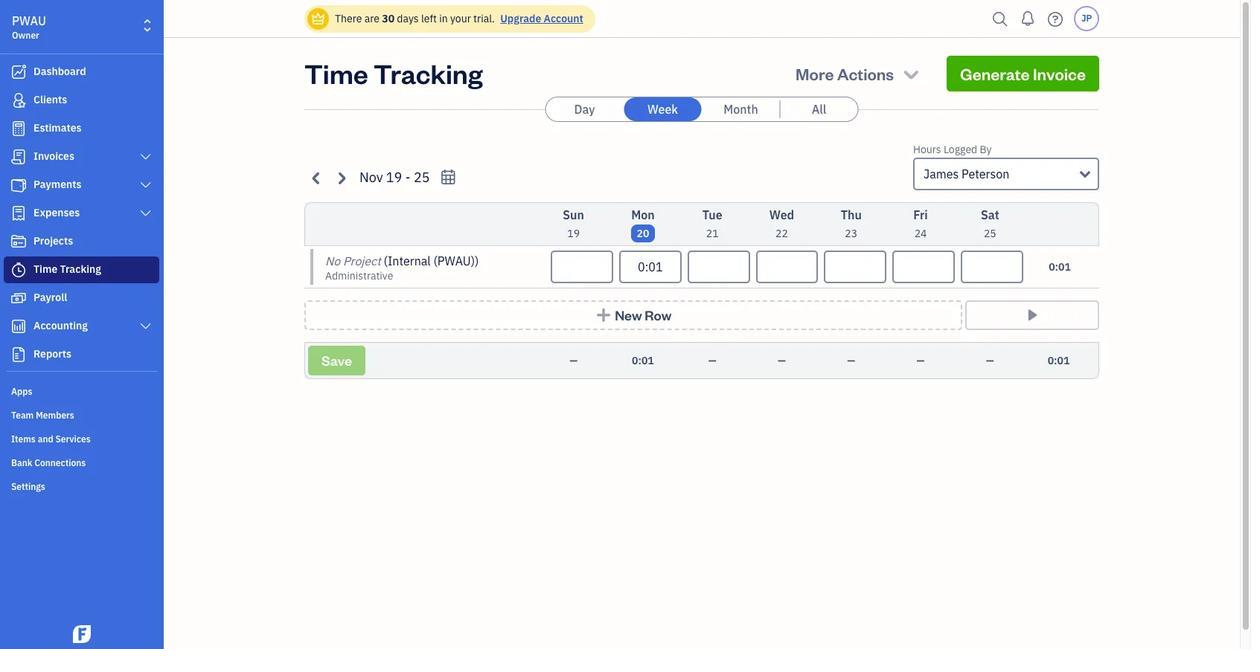 Task type: describe. For each thing, give the bounding box(es) containing it.
administrative
[[325, 269, 393, 283]]

estimate image
[[10, 121, 28, 136]]

payment image
[[10, 178, 28, 193]]

project image
[[10, 234, 28, 249]]

clients
[[33, 93, 67, 106]]

more
[[796, 63, 834, 84]]

pwau
[[12, 13, 46, 28]]

expenses
[[33, 206, 80, 220]]

all link
[[780, 98, 858, 121]]

generate
[[960, 63, 1030, 84]]

money image
[[10, 291, 28, 306]]

payroll
[[33, 291, 67, 304]]

2 duration text field from the left
[[619, 251, 682, 284]]

tue
[[702, 208, 723, 223]]

hours logged by
[[913, 143, 992, 156]]

reports link
[[4, 342, 159, 368]]

invoices link
[[4, 144, 159, 170]]

chevrondown image
[[901, 63, 922, 84]]

upgrade account link
[[497, 12, 583, 25]]

items and services link
[[4, 428, 159, 450]]

expenses link
[[4, 200, 159, 227]]

accounting link
[[4, 313, 159, 340]]

search image
[[989, 8, 1012, 30]]

dashboard link
[[4, 59, 159, 86]]

time inside main element
[[33, 263, 57, 276]]

report image
[[10, 348, 28, 363]]

fri
[[914, 208, 928, 223]]

sun
[[563, 208, 584, 223]]

owner
[[12, 30, 39, 41]]

invoices
[[33, 150, 74, 163]]

left
[[421, 12, 437, 25]]

trial.
[[473, 12, 495, 25]]

sat 25
[[981, 208, 999, 240]]

0 horizontal spatial 25
[[414, 169, 430, 186]]

sat
[[981, 208, 999, 223]]

items
[[11, 434, 36, 445]]

main element
[[0, 0, 201, 650]]

(pwau)
[[434, 254, 475, 269]]

payments link
[[4, 172, 159, 199]]

time tracking inside main element
[[33, 263, 101, 276]]

notifications image
[[1016, 4, 1040, 33]]

dashboard image
[[10, 65, 28, 80]]

no project ( internal (pwau) ) administrative
[[325, 254, 479, 283]]

there are 30 days left in your trial. upgrade account
[[335, 12, 583, 25]]

by
[[980, 143, 992, 156]]

tracking inside main element
[[60, 263, 101, 276]]

new row button
[[304, 301, 962, 330]]

internal
[[388, 254, 431, 269]]

tue 21
[[702, 208, 723, 240]]

start timer image
[[1024, 308, 1041, 323]]

team members link
[[4, 404, 159, 427]]

more actions
[[796, 63, 894, 84]]

30
[[382, 12, 395, 25]]

payroll link
[[4, 285, 159, 312]]

2 — from the left
[[708, 354, 717, 368]]

19 for sun
[[567, 227, 580, 240]]

days
[[397, 12, 419, 25]]

jp button
[[1074, 6, 1099, 31]]

25 inside sat 25
[[984, 227, 997, 240]]

apps link
[[4, 380, 159, 403]]

22
[[776, 227, 788, 240]]

nov 19 - 25
[[360, 169, 430, 186]]

estimates
[[33, 121, 82, 135]]

23
[[845, 227, 858, 240]]

apps
[[11, 386, 32, 397]]

chevron large down image for invoices
[[139, 151, 153, 163]]

no
[[325, 254, 340, 269]]

projects
[[33, 234, 73, 248]]

in
[[439, 12, 448, 25]]

3 — from the left
[[778, 354, 786, 368]]

new row
[[615, 307, 672, 324]]

3 duration text field from the left
[[893, 251, 955, 284]]

1 — from the left
[[570, 354, 578, 368]]

1 duration text field from the left
[[551, 251, 613, 284]]

1 duration text field from the left
[[688, 251, 750, 284]]

connections
[[34, 458, 86, 469]]

accounting
[[33, 319, 88, 333]]

week link
[[624, 98, 702, 121]]

are
[[365, 12, 380, 25]]



Task type: vqa. For each thing, say whether or not it's contained in the screenshot.
19
yes



Task type: locate. For each thing, give the bounding box(es) containing it.
0 horizontal spatial 19
[[386, 169, 402, 186]]

5 — from the left
[[917, 354, 925, 368]]

estimates link
[[4, 115, 159, 142]]

choose a date image
[[440, 169, 457, 186]]

2 duration text field from the left
[[824, 251, 887, 284]]

month link
[[702, 98, 780, 121]]

dashboard
[[33, 65, 86, 78]]

timer image
[[10, 263, 28, 278]]

upgrade
[[500, 12, 541, 25]]

chart image
[[10, 319, 28, 334]]

generate invoice
[[960, 63, 1086, 84]]

0 horizontal spatial time
[[33, 263, 57, 276]]

mon 20
[[631, 208, 655, 240]]

jp
[[1081, 13, 1092, 24]]

client image
[[10, 93, 28, 108]]

actions
[[837, 63, 894, 84]]

0 vertical spatial tracking
[[374, 56, 483, 91]]

settings link
[[4, 476, 159, 498]]

chevron large down image for payments
[[139, 179, 153, 191]]

1 vertical spatial time tracking
[[33, 263, 101, 276]]

time down there
[[304, 56, 368, 91]]

logged
[[944, 143, 978, 156]]

1 vertical spatial chevron large down image
[[139, 179, 153, 191]]

wed 22
[[770, 208, 794, 240]]

peterson
[[962, 167, 1010, 182]]

day link
[[546, 98, 623, 121]]

0 vertical spatial chevron large down image
[[139, 151, 153, 163]]

2 horizontal spatial duration text field
[[893, 251, 955, 284]]

bank connections
[[11, 458, 86, 469]]

1 horizontal spatial tracking
[[374, 56, 483, 91]]

duration text field down sun 19 at the top left of page
[[551, 251, 613, 284]]

0 horizontal spatial time tracking
[[33, 263, 101, 276]]

next week image
[[333, 169, 350, 186]]

account
[[544, 12, 583, 25]]

time tracking link
[[4, 257, 159, 284]]

Duration text field
[[688, 251, 750, 284], [824, 251, 887, 284], [893, 251, 955, 284]]

0 horizontal spatial tracking
[[60, 263, 101, 276]]

payments
[[33, 178, 82, 191]]

month
[[724, 102, 758, 117]]

freshbooks image
[[70, 626, 94, 644]]

19 inside sun 19
[[567, 227, 580, 240]]

2 chevron large down image from the top
[[139, 179, 153, 191]]

-
[[405, 169, 411, 186]]

chevron large down image
[[139, 151, 153, 163], [139, 179, 153, 191], [139, 321, 153, 333]]

new
[[615, 307, 642, 324]]

generate invoice button
[[947, 56, 1099, 92]]

expense image
[[10, 206, 28, 221]]

week
[[648, 102, 678, 117]]

and
[[38, 434, 53, 445]]

)
[[475, 254, 479, 269]]

2 vertical spatial chevron large down image
[[139, 321, 153, 333]]

services
[[55, 434, 91, 445]]

time tracking down projects link
[[33, 263, 101, 276]]

25 right "-"
[[414, 169, 430, 186]]

chevron large down image inside invoices link
[[139, 151, 153, 163]]

duration text field down 23
[[824, 251, 887, 284]]

0 vertical spatial 19
[[386, 169, 402, 186]]

thu
[[841, 208, 862, 223]]

0:01
[[1049, 261, 1071, 274], [632, 354, 654, 368], [1048, 354, 1070, 368]]

3 duration text field from the left
[[756, 251, 818, 284]]

previous week image
[[308, 169, 325, 186]]

1 vertical spatial 25
[[984, 227, 997, 240]]

19
[[386, 169, 402, 186], [567, 227, 580, 240]]

1 vertical spatial 19
[[567, 227, 580, 240]]

time tracking down the 30 on the top left of the page
[[304, 56, 483, 91]]

invoice
[[1033, 63, 1086, 84]]

crown image
[[310, 11, 326, 26]]

21
[[706, 227, 719, 240]]

nov
[[360, 169, 383, 186]]

row
[[645, 307, 672, 324]]

1 vertical spatial time
[[33, 263, 57, 276]]

1 vertical spatial tracking
[[60, 263, 101, 276]]

projects link
[[4, 229, 159, 255]]

duration text field down 20
[[619, 251, 682, 284]]

day
[[574, 102, 595, 117]]

plus image
[[595, 308, 612, 323]]

tracking
[[374, 56, 483, 91], [60, 263, 101, 276]]

settings
[[11, 482, 45, 493]]

james
[[924, 167, 959, 182]]

invoice image
[[10, 150, 28, 165]]

25
[[414, 169, 430, 186], [984, 227, 997, 240]]

0 horizontal spatial duration text field
[[688, 251, 750, 284]]

24
[[915, 227, 927, 240]]

Duration text field
[[551, 251, 613, 284], [619, 251, 682, 284], [756, 251, 818, 284], [961, 251, 1024, 284]]

—
[[570, 354, 578, 368], [708, 354, 717, 368], [778, 354, 786, 368], [847, 354, 855, 368], [917, 354, 925, 368], [986, 354, 994, 368]]

your
[[450, 12, 471, 25]]

project
[[343, 254, 381, 269]]

chevron large down image inside 'accounting' link
[[139, 321, 153, 333]]

0 vertical spatial time
[[304, 56, 368, 91]]

duration text field down 24
[[893, 251, 955, 284]]

1 horizontal spatial time tracking
[[304, 56, 483, 91]]

clients link
[[4, 87, 159, 114]]

time tracking
[[304, 56, 483, 91], [33, 263, 101, 276]]

chevron large down image
[[139, 208, 153, 220]]

duration text field down 22
[[756, 251, 818, 284]]

team
[[11, 410, 34, 421]]

wed
[[770, 208, 794, 223]]

team members
[[11, 410, 74, 421]]

sun 19
[[563, 208, 584, 240]]

tracking down projects link
[[60, 263, 101, 276]]

duration text field down sat 25
[[961, 251, 1024, 284]]

items and services
[[11, 434, 91, 445]]

chevron large down image inside "payments" link
[[139, 179, 153, 191]]

1 chevron large down image from the top
[[139, 151, 153, 163]]

19 down sun
[[567, 227, 580, 240]]

4 — from the left
[[847, 354, 855, 368]]

1 horizontal spatial 19
[[567, 227, 580, 240]]

pwau owner
[[12, 13, 46, 41]]

0 vertical spatial time tracking
[[304, 56, 483, 91]]

20
[[637, 227, 649, 240]]

mon
[[631, 208, 655, 223]]

1 horizontal spatial time
[[304, 56, 368, 91]]

fri 24
[[914, 208, 928, 240]]

time right timer 'image'
[[33, 263, 57, 276]]

1 horizontal spatial duration text field
[[824, 251, 887, 284]]

more actions button
[[782, 56, 935, 92]]

reports
[[33, 348, 71, 361]]

bank
[[11, 458, 32, 469]]

3 chevron large down image from the top
[[139, 321, 153, 333]]

tracking down the left
[[374, 56, 483, 91]]

james peterson button
[[913, 158, 1099, 191]]

hours
[[913, 143, 941, 156]]

4 duration text field from the left
[[961, 251, 1024, 284]]

there
[[335, 12, 362, 25]]

all
[[812, 102, 826, 117]]

19 for nov
[[386, 169, 402, 186]]

1 horizontal spatial 25
[[984, 227, 997, 240]]

bank connections link
[[4, 452, 159, 474]]

members
[[36, 410, 74, 421]]

james peterson
[[924, 167, 1010, 182]]

go to help image
[[1044, 8, 1067, 30]]

thu 23
[[841, 208, 862, 240]]

25 down sat
[[984, 227, 997, 240]]

6 — from the left
[[986, 354, 994, 368]]

0 vertical spatial 25
[[414, 169, 430, 186]]

duration text field down 21
[[688, 251, 750, 284]]

(
[[384, 254, 388, 269]]

19 left "-"
[[386, 169, 402, 186]]

chevron large down image for accounting
[[139, 321, 153, 333]]



